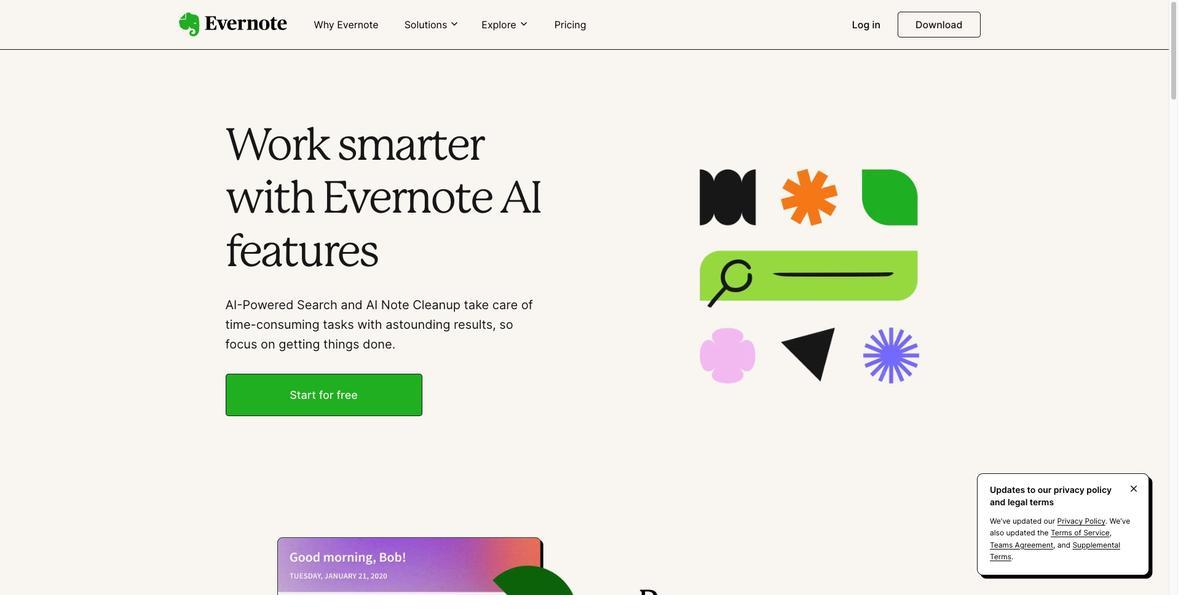 Task type: describe. For each thing, give the bounding box(es) containing it.
start for free link
[[226, 374, 422, 417]]

policy
[[1086, 517, 1106, 526]]

terms
[[1030, 497, 1055, 507]]

supplemental terms link
[[991, 541, 1121, 562]]

updates
[[991, 485, 1026, 495]]

take
[[464, 298, 489, 313]]

with inside ai-powered search and ai note cleanup take care of time-consuming tasks with astounding results, so focus on getting things done.
[[358, 318, 382, 332]]

cleanup
[[413, 298, 461, 313]]

we've updated our privacy policy
[[991, 517, 1106, 526]]

explore
[[482, 18, 517, 31]]

evernote inside "work smarter with evernote ai features"
[[322, 180, 492, 222]]

pricing
[[555, 18, 587, 31]]

why
[[314, 18, 335, 31]]

ai-
[[226, 298, 243, 313]]

download
[[916, 18, 963, 31]]

so
[[500, 318, 514, 332]]

with inside "work smarter with evernote ai features"
[[226, 180, 314, 222]]

log in
[[853, 18, 881, 31]]

our for privacy
[[1044, 517, 1056, 526]]

1 vertical spatial ,
[[1054, 541, 1056, 550]]

teams
[[991, 541, 1014, 550]]

astounding
[[386, 318, 451, 332]]

ai for and
[[366, 298, 378, 313]]

and inside ai-powered search and ai note cleanup take care of time-consuming tasks with astounding results, so focus on getting things done.
[[341, 298, 363, 313]]

privacy policy link
[[1058, 517, 1106, 526]]

free
[[337, 389, 358, 402]]

. we've also updated the
[[991, 517, 1131, 538]]

features
[[226, 233, 378, 275]]

terms inside terms of service , teams agreement , and
[[1052, 529, 1073, 538]]

note
[[381, 298, 410, 313]]

consuming
[[256, 318, 320, 332]]

explore button
[[478, 18, 533, 31]]

legal
[[1008, 497, 1028, 507]]

terms inside supplemental terms
[[991, 552, 1012, 562]]

ai-features illustration image
[[627, 108, 991, 430]]

care
[[493, 298, 518, 313]]

terms of service , teams agreement , and
[[991, 529, 1112, 550]]

time-
[[226, 318, 256, 332]]

agreement
[[1016, 541, 1054, 550]]

work
[[226, 127, 330, 169]]

supplemental
[[1073, 541, 1121, 550]]

of inside ai-powered search and ai note cleanup take care of time-consuming tasks with astounding results, so focus on getting things done.
[[522, 298, 533, 313]]

. for .
[[1012, 552, 1014, 562]]

and inside terms of service , teams agreement , and
[[1058, 541, 1071, 550]]



Task type: vqa. For each thing, say whether or not it's contained in the screenshot.
. within the . We've also updated the
yes



Task type: locate. For each thing, give the bounding box(es) containing it.
evernote right why on the left of the page
[[337, 18, 379, 31]]

and up tasks
[[341, 298, 363, 313]]

. down the teams agreement link
[[1012, 552, 1014, 562]]

powered
[[243, 298, 294, 313]]

tasks
[[323, 318, 354, 332]]

ai inside ai-powered search and ai note cleanup take care of time-consuming tasks with astounding results, so focus on getting things done.
[[366, 298, 378, 313]]

1 vertical spatial evernote
[[322, 180, 492, 222]]

our
[[1038, 485, 1052, 495], [1044, 517, 1056, 526]]

our up the
[[1044, 517, 1056, 526]]

1 horizontal spatial ai
[[500, 180, 541, 222]]

evernote down smarter
[[322, 180, 492, 222]]

results,
[[454, 318, 496, 332]]

evernote logo image
[[179, 12, 287, 37]]

evernote
[[337, 18, 379, 31], [322, 180, 492, 222]]

done.
[[363, 337, 396, 352]]

ai for evernote
[[500, 180, 541, 222]]

and inside updates to our privacy policy and legal terms
[[991, 497, 1006, 507]]

1 horizontal spatial and
[[991, 497, 1006, 507]]

in
[[873, 18, 881, 31]]

1 vertical spatial .
[[1012, 552, 1014, 562]]

ai inside "work smarter with evernote ai features"
[[500, 180, 541, 222]]

on
[[261, 337, 275, 352]]

1 horizontal spatial of
[[1075, 529, 1082, 538]]

, down . we've also updated the
[[1054, 541, 1056, 550]]

we've inside . we've also updated the
[[1110, 517, 1131, 526]]

0 horizontal spatial ai
[[366, 298, 378, 313]]

terms of service link
[[1052, 529, 1110, 538]]

terms
[[1052, 529, 1073, 538], [991, 552, 1012, 562]]

log
[[853, 18, 870, 31]]

.
[[1106, 517, 1108, 526], [1012, 552, 1014, 562]]

0 horizontal spatial with
[[226, 180, 314, 222]]

terms down the 'privacy'
[[1052, 529, 1073, 538]]

things
[[324, 337, 360, 352]]

2 we've from the left
[[1110, 517, 1131, 526]]

0 horizontal spatial ,
[[1054, 541, 1056, 550]]

0 horizontal spatial we've
[[991, 517, 1011, 526]]

0 vertical spatial .
[[1106, 517, 1108, 526]]

start
[[290, 389, 316, 402]]

2 horizontal spatial and
[[1058, 541, 1071, 550]]

privacy
[[1055, 485, 1085, 495]]

terms down teams
[[991, 552, 1012, 562]]

pricing link
[[547, 14, 594, 37]]

1 horizontal spatial ,
[[1110, 529, 1112, 538]]

we've right policy
[[1110, 517, 1131, 526]]

2 vertical spatial and
[[1058, 541, 1071, 550]]

easy-search screen image
[[270, 528, 616, 596]]

1 vertical spatial and
[[991, 497, 1006, 507]]

solutions
[[405, 18, 448, 31]]

supplemental terms
[[991, 541, 1121, 562]]

privacy
[[1058, 517, 1084, 526]]

our up terms
[[1038, 485, 1052, 495]]

1 horizontal spatial we've
[[1110, 517, 1131, 526]]

teams agreement link
[[991, 541, 1054, 550]]

search
[[297, 298, 338, 313]]

0 vertical spatial ai
[[500, 180, 541, 222]]

with down work
[[226, 180, 314, 222]]

0 vertical spatial terms
[[1052, 529, 1073, 538]]

0 horizontal spatial terms
[[991, 552, 1012, 562]]

1 we've from the left
[[991, 517, 1011, 526]]

evernote inside why evernote link
[[337, 18, 379, 31]]

updated up the
[[1013, 517, 1042, 526]]

1 vertical spatial terms
[[991, 552, 1012, 562]]

our inside updates to our privacy policy and legal terms
[[1038, 485, 1052, 495]]

and down updates
[[991, 497, 1006, 507]]

1 vertical spatial with
[[358, 318, 382, 332]]

getting
[[279, 337, 320, 352]]

also
[[991, 529, 1005, 538]]

. for . we've also updated the
[[1106, 517, 1108, 526]]

with
[[226, 180, 314, 222], [358, 318, 382, 332]]

work smarter with evernote ai features
[[226, 127, 541, 275]]

of right care
[[522, 298, 533, 313]]

the
[[1038, 529, 1049, 538]]

updated inside . we've also updated the
[[1007, 529, 1036, 538]]

to
[[1028, 485, 1036, 495]]

focus
[[226, 337, 257, 352]]

0 horizontal spatial of
[[522, 298, 533, 313]]

with up done.
[[358, 318, 382, 332]]

0 vertical spatial ,
[[1110, 529, 1112, 538]]

and down . we've also updated the
[[1058, 541, 1071, 550]]

updated
[[1013, 517, 1042, 526], [1007, 529, 1036, 538]]

and
[[341, 298, 363, 313], [991, 497, 1006, 507], [1058, 541, 1071, 550]]

service
[[1084, 529, 1110, 538]]

of
[[522, 298, 533, 313], [1075, 529, 1082, 538]]

policy
[[1087, 485, 1112, 495]]

ai
[[500, 180, 541, 222], [366, 298, 378, 313]]

0 vertical spatial updated
[[1013, 517, 1042, 526]]

0 horizontal spatial and
[[341, 298, 363, 313]]

. up service
[[1106, 517, 1108, 526]]

updates to our privacy policy and legal terms
[[991, 485, 1112, 507]]

. inside . we've also updated the
[[1106, 517, 1108, 526]]

we've up also
[[991, 517, 1011, 526]]

0 vertical spatial of
[[522, 298, 533, 313]]

1 vertical spatial updated
[[1007, 529, 1036, 538]]

1 horizontal spatial terms
[[1052, 529, 1073, 538]]

1 horizontal spatial .
[[1106, 517, 1108, 526]]

our for privacy
[[1038, 485, 1052, 495]]

why evernote
[[314, 18, 379, 31]]

ai-powered search and ai note cleanup take care of time-consuming tasks with astounding results, so focus on getting things done.
[[226, 298, 533, 352]]

1 horizontal spatial with
[[358, 318, 382, 332]]

updated up the teams agreement link
[[1007, 529, 1036, 538]]

solutions button
[[401, 18, 464, 31]]

we've
[[991, 517, 1011, 526], [1110, 517, 1131, 526]]

0 horizontal spatial .
[[1012, 552, 1014, 562]]

download link
[[898, 12, 981, 38]]

0 vertical spatial evernote
[[337, 18, 379, 31]]

why evernote link
[[307, 14, 386, 37]]

,
[[1110, 529, 1112, 538], [1054, 541, 1056, 550]]

1 vertical spatial our
[[1044, 517, 1056, 526]]

of down privacy policy link
[[1075, 529, 1082, 538]]

smarter
[[337, 127, 484, 169]]

log in link
[[845, 14, 889, 37]]

of inside terms of service , teams agreement , and
[[1075, 529, 1082, 538]]

0 vertical spatial and
[[341, 298, 363, 313]]

for
[[319, 389, 334, 402]]

0 vertical spatial with
[[226, 180, 314, 222]]

1 vertical spatial of
[[1075, 529, 1082, 538]]

, up supplemental
[[1110, 529, 1112, 538]]

start for free
[[290, 389, 358, 402]]

1 vertical spatial ai
[[366, 298, 378, 313]]

0 vertical spatial our
[[1038, 485, 1052, 495]]



